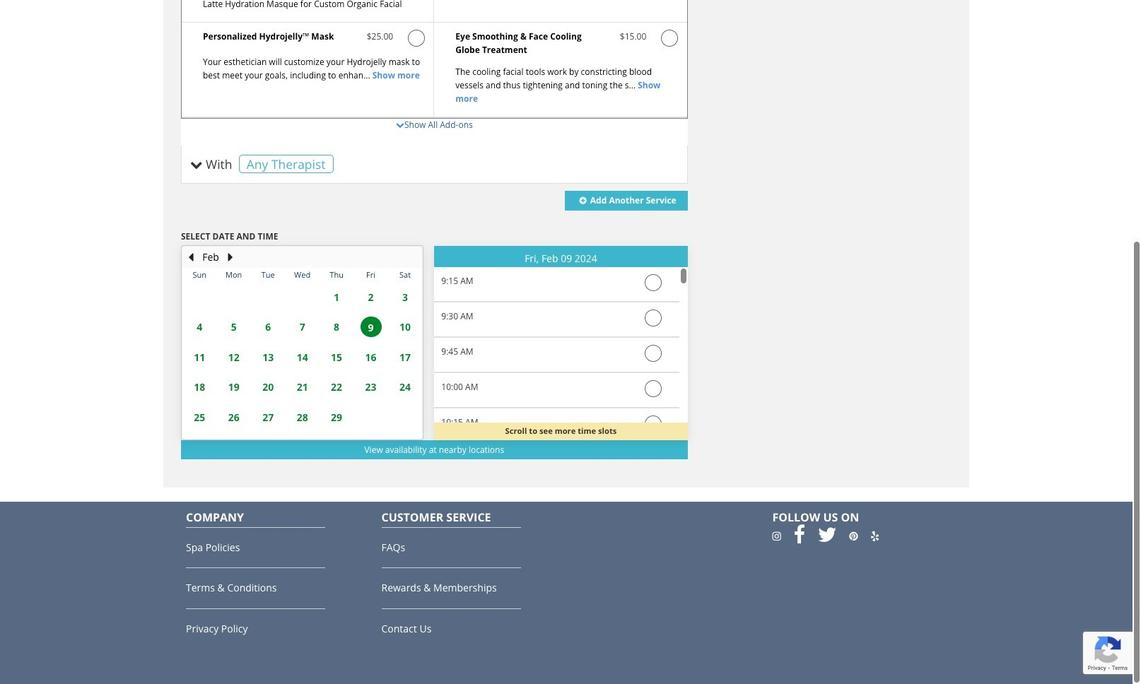 Task type: locate. For each thing, give the bounding box(es) containing it.
chevron down image
[[396, 121, 404, 129]]

select day1 cell
[[354, 403, 388, 433]]

group
[[434, 267, 679, 685]]

select day9 cell
[[388, 433, 422, 439]]

heading
[[434, 253, 688, 264]]

chec image
[[661, 29, 678, 46], [645, 380, 662, 397]]

select day30 cell
[[251, 282, 285, 312]]

select day29 cell
[[217, 282, 251, 312]]

select day4 cell
[[217, 433, 251, 439]]

chec image
[[408, 29, 425, 46], [645, 274, 662, 291], [645, 310, 662, 327], [645, 345, 662, 362]]



Task type: vqa. For each thing, say whether or not it's contained in the screenshot.
third chec icon from the top of the page
yes



Task type: describe. For each thing, give the bounding box(es) containing it.
1 vertical spatial chec image
[[645, 380, 662, 397]]

select day3 cell
[[182, 433, 217, 439]]

select day7 cell
[[320, 433, 354, 439]]

select day6 cell
[[285, 433, 320, 439]]

0 vertical spatial chec image
[[661, 29, 678, 46]]

select day31 cell
[[285, 282, 320, 312]]

select day28 cell
[[182, 282, 217, 312]]

select day5 cell
[[251, 433, 285, 439]]

select day8 cell
[[354, 433, 388, 439]]

select day2 cell
[[388, 403, 422, 433]]



